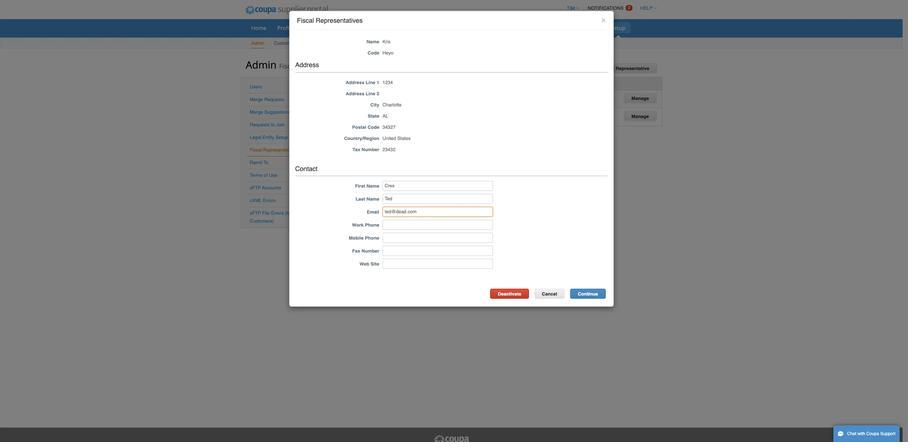 Task type: locate. For each thing, give the bounding box(es) containing it.
users link
[[250, 84, 262, 89]]

Fax Number text field
[[383, 246, 493, 256]]

users
[[250, 84, 262, 89]]

setup down join
[[276, 135, 288, 140]]

phone up fax number
[[365, 235, 379, 241]]

1 horizontal spatial coupa supplier portal image
[[434, 435, 470, 442]]

manage link
[[624, 93, 657, 103], [624, 111, 657, 121]]

1 code from the top
[[368, 50, 379, 55]]

2 merge from the top
[[250, 109, 263, 115]]

2 line from the top
[[366, 91, 376, 96]]

fiscal down 'customer setup' link at top
[[279, 62, 296, 70]]

business performance
[[479, 24, 536, 31]]

name
[[367, 39, 379, 44], [367, 183, 379, 189], [367, 196, 379, 202]]

1 merge from the top
[[250, 97, 263, 102]]

sftp accounts
[[250, 185, 281, 191]]

1 vertical spatial coupa supplier portal image
[[434, 435, 470, 442]]

home
[[251, 24, 267, 31]]

fiscal inside admin fiscal representatives
[[279, 62, 296, 70]]

First Name text field
[[383, 181, 493, 191]]

errors down the accounts
[[263, 198, 276, 203]]

sftp up customers)
[[250, 210, 261, 216]]

1 vertical spatial admin
[[246, 58, 277, 71]]

of
[[264, 172, 268, 178]]

last
[[356, 196, 365, 202]]

1 vertical spatial country/region
[[344, 136, 379, 141]]

0 vertical spatial admin
[[251, 40, 265, 46]]

legal
[[250, 135, 261, 140]]

1 line from the top
[[366, 80, 376, 85]]

email
[[367, 209, 379, 215]]

1 vertical spatial requests
[[250, 122, 270, 127]]

number for tax
[[362, 147, 379, 152]]

2 phone from the top
[[365, 235, 379, 241]]

deactivate
[[498, 291, 522, 297]]

country/region for country/region united states
[[344, 136, 379, 141]]

fiscal representatives
[[297, 17, 363, 24], [250, 147, 297, 153]]

errors left (to
[[271, 210, 284, 216]]

1 vertical spatial united states
[[364, 111, 392, 117]]

line left 2
[[366, 91, 376, 96]]

34327
[[383, 124, 396, 130]]

0 vertical spatial coupa supplier portal image
[[240, 1, 333, 19]]

remit-to
[[250, 160, 269, 165]]

0 vertical spatial country/region
[[364, 80, 400, 86]]

2 sftp from the top
[[250, 210, 261, 216]]

united down city
[[364, 111, 378, 117]]

continue
[[578, 291, 598, 297]]

tax
[[353, 147, 360, 152]]

postal
[[352, 124, 366, 130]]

setup right × button
[[611, 24, 626, 31]]

sftp
[[250, 185, 261, 191], [250, 210, 261, 216]]

Work Phone text field
[[383, 220, 493, 230]]

accounts
[[262, 185, 281, 191]]

to
[[264, 160, 269, 165]]

address line 2
[[346, 91, 379, 96]]

united states
[[364, 93, 392, 99], [364, 111, 392, 117]]

1 horizontal spatial setup
[[296, 40, 308, 46]]

2 manage from the top
[[632, 114, 649, 119]]

requests up 'suggestions'
[[264, 97, 284, 102]]

heyo
[[383, 50, 394, 55]]

1 manage from the top
[[632, 95, 649, 101]]

chat with coupa support button
[[834, 425, 900, 442]]

name up code heyo
[[367, 39, 379, 44]]

1 vertical spatial name
[[367, 183, 379, 189]]

0 vertical spatial setup
[[611, 24, 626, 31]]

remit-to link
[[250, 160, 269, 165]]

0 vertical spatial phone
[[365, 222, 379, 228]]

name right "first"
[[367, 183, 379, 189]]

united states down city
[[364, 111, 392, 117]]

1 vertical spatial manage
[[632, 114, 649, 119]]

23432
[[383, 147, 396, 152]]

1 vertical spatial sftp
[[250, 210, 261, 216]]

admin down admin link
[[246, 58, 277, 71]]

requests
[[264, 97, 284, 102], [250, 122, 270, 127]]

fiscal right add on the right top of page
[[601, 66, 615, 71]]

line for 1
[[366, 80, 376, 85]]

city
[[371, 102, 379, 107]]

sheets
[[367, 24, 384, 31]]

address down 'customer setup' link at top
[[295, 61, 319, 68]]

invoices link
[[411, 22, 441, 33]]

name for first name
[[367, 183, 379, 189]]

2 number from the top
[[362, 248, 379, 254]]

0 vertical spatial manage
[[632, 95, 649, 101]]

customer setup link
[[274, 39, 308, 48]]

phone for mobile phone
[[365, 235, 379, 241]]

admin for admin fiscal representatives
[[246, 58, 277, 71]]

country/region up 2
[[364, 80, 400, 86]]

2 vertical spatial setup
[[276, 135, 288, 140]]

1 phone from the top
[[365, 222, 379, 228]]

2 vertical spatial representatives
[[263, 147, 297, 153]]

line
[[366, 80, 376, 85], [366, 91, 376, 96]]

address up address line 2
[[346, 80, 365, 85]]

united states up city
[[364, 93, 392, 99]]

0 vertical spatial sftp
[[250, 185, 261, 191]]

0 vertical spatial code
[[368, 50, 379, 55]]

cxml
[[250, 198, 262, 203]]

name right last
[[367, 196, 379, 202]]

states
[[379, 93, 392, 99], [379, 111, 392, 117], [398, 136, 411, 141]]

merge requests
[[250, 97, 284, 102]]

sftp up cxml
[[250, 185, 261, 191]]

code down name kris
[[368, 50, 379, 55]]

fax number
[[352, 248, 379, 254]]

merge down "users" link
[[250, 97, 263, 102]]

phone
[[365, 222, 379, 228], [365, 235, 379, 241]]

united down the 34327
[[383, 136, 396, 141]]

1 vertical spatial phone
[[365, 235, 379, 241]]

setup right customer
[[296, 40, 308, 46]]

work
[[352, 222, 364, 228]]

1 vertical spatial errors
[[271, 210, 284, 216]]

add-ons
[[580, 24, 600, 31]]

tax number 23432
[[353, 147, 396, 152]]

file
[[262, 210, 270, 216]]

admin
[[251, 40, 265, 46], [246, 58, 277, 71]]

0 vertical spatial requests
[[264, 97, 284, 102]]

first name
[[355, 183, 379, 189]]

fiscal right profile
[[297, 17, 314, 24]]

state al
[[368, 113, 388, 119]]

united up city
[[364, 93, 378, 99]]

1 vertical spatial manage link
[[624, 111, 657, 121]]

representatives
[[316, 17, 363, 24], [298, 62, 347, 70], [263, 147, 297, 153]]

representatives inside admin fiscal representatives
[[298, 62, 347, 70]]

1 vertical spatial setup
[[296, 40, 308, 46]]

number down country/region united states on the left of page
[[362, 147, 379, 152]]

admin down 'home'
[[251, 40, 265, 46]]

sftp for sftp accounts
[[250, 185, 261, 191]]

1 sftp from the top
[[250, 185, 261, 191]]

fiscal representatives link
[[250, 147, 297, 153]]

1 manage link from the top
[[624, 93, 657, 103]]

setup
[[611, 24, 626, 31], [296, 40, 308, 46], [276, 135, 288, 140]]

code down 'state'
[[368, 124, 379, 130]]

cancel
[[542, 291, 558, 297]]

profile
[[277, 24, 294, 31]]

2 vertical spatial states
[[398, 136, 411, 141]]

number up the web site
[[362, 248, 379, 254]]

2 name from the top
[[367, 183, 379, 189]]

×
[[602, 16, 606, 24]]

contact
[[295, 165, 318, 172]]

add-ons link
[[575, 22, 605, 33]]

1 vertical spatial representatives
[[298, 62, 347, 70]]

errors inside the 'sftp file errors (to customers)'
[[271, 210, 284, 216]]

1 number from the top
[[362, 147, 379, 152]]

0 vertical spatial representatives
[[316, 17, 363, 24]]

0 vertical spatial address
[[295, 61, 319, 68]]

sourcing
[[547, 24, 569, 31]]

2 vertical spatial name
[[367, 196, 379, 202]]

admin for admin
[[251, 40, 265, 46]]

number for fax
[[362, 248, 379, 254]]

0 vertical spatial united states
[[364, 93, 392, 99]]

service/time sheets
[[333, 24, 384, 31]]

orders link
[[300, 22, 327, 33]]

line left 1
[[366, 80, 376, 85]]

1 vertical spatial address
[[346, 80, 365, 85]]

address for address line 1 1234
[[346, 80, 365, 85]]

0 vertical spatial fiscal representatives
[[297, 17, 363, 24]]

2 vertical spatial address
[[346, 91, 365, 96]]

0 vertical spatial line
[[366, 80, 376, 85]]

address for address
[[295, 61, 319, 68]]

country/region for country/region
[[364, 80, 400, 86]]

add fiscal representative link
[[583, 63, 657, 73]]

merge down merge requests link
[[250, 109, 263, 115]]

(to
[[285, 210, 291, 216]]

requests left to
[[250, 122, 270, 127]]

fiscal
[[297, 17, 314, 24], [279, 62, 296, 70], [601, 66, 615, 71], [250, 147, 262, 153]]

line for 2
[[366, 91, 376, 96]]

country/region down postal
[[344, 136, 379, 141]]

Web Site text field
[[383, 259, 493, 269]]

0 horizontal spatial coupa supplier portal image
[[240, 1, 333, 19]]

phone down email at top left
[[365, 222, 379, 228]]

0 horizontal spatial setup
[[276, 135, 288, 140]]

3 name from the top
[[367, 196, 379, 202]]

manage for second the manage link from the top of the page
[[632, 114, 649, 119]]

0 vertical spatial name
[[367, 39, 379, 44]]

coupa supplier portal image
[[240, 1, 333, 19], [434, 435, 470, 442]]

0 vertical spatial number
[[362, 147, 379, 152]]

address down address line 1 1234
[[346, 91, 365, 96]]

1 vertical spatial number
[[362, 248, 379, 254]]

sftp inside the 'sftp file errors (to customers)'
[[250, 210, 261, 216]]

address
[[295, 61, 319, 68], [346, 80, 365, 85], [346, 91, 365, 96]]

mobile
[[349, 235, 364, 241]]

1 vertical spatial merge
[[250, 109, 263, 115]]

manage
[[632, 95, 649, 101], [632, 114, 649, 119]]

0 vertical spatial merge
[[250, 97, 263, 102]]

1 vertical spatial line
[[366, 91, 376, 96]]

merge
[[250, 97, 263, 102], [250, 109, 263, 115]]

1 vertical spatial code
[[368, 124, 379, 130]]

customers)
[[250, 218, 274, 224]]

0 vertical spatial manage link
[[624, 93, 657, 103]]



Task type: vqa. For each thing, say whether or not it's contained in the screenshot.
LINES
no



Task type: describe. For each thing, give the bounding box(es) containing it.
terms of use link
[[250, 172, 278, 178]]

coupa
[[867, 431, 880, 436]]

service/time sheets link
[[328, 22, 388, 33]]

join
[[276, 122, 285, 127]]

first
[[355, 183, 365, 189]]

remit-
[[250, 160, 264, 165]]

ons
[[591, 24, 600, 31]]

merge for merge suggestions
[[250, 109, 263, 115]]

continue button
[[571, 289, 606, 299]]

performance
[[503, 24, 536, 31]]

merge suggestions link
[[250, 109, 290, 115]]

Mobile Phone text field
[[383, 233, 493, 243]]

cancel button
[[535, 289, 565, 299]]

deactivate link
[[491, 289, 529, 299]]

web site
[[360, 261, 379, 267]]

representative
[[616, 66, 650, 71]]

× button
[[602, 16, 606, 24]]

1 vertical spatial fiscal representatives
[[250, 147, 297, 153]]

add
[[591, 66, 600, 71]]

sftp for sftp file errors (to customers)
[[250, 210, 261, 216]]

phone for work phone
[[365, 222, 379, 228]]

requests to join link
[[250, 122, 285, 127]]

1
[[377, 80, 379, 85]]

2 horizontal spatial setup
[[611, 24, 626, 31]]

1 vertical spatial united
[[364, 111, 378, 117]]

Email text field
[[383, 207, 493, 217]]

state
[[368, 113, 379, 119]]

code heyo
[[368, 50, 394, 55]]

merge suggestions
[[250, 109, 290, 115]]

legal entity setup
[[250, 135, 288, 140]]

business
[[479, 24, 502, 31]]

orders
[[305, 24, 322, 31]]

with
[[858, 431, 866, 436]]

1234
[[383, 80, 393, 85]]

suggestions
[[264, 109, 290, 115]]

name kris
[[367, 39, 391, 44]]

add fiscal representative
[[591, 66, 650, 71]]

al
[[383, 113, 388, 119]]

sftp file errors (to customers) link
[[250, 210, 291, 224]]

sftp accounts link
[[250, 185, 281, 191]]

last name
[[356, 196, 379, 202]]

manage for 1st the manage link from the top of the page
[[632, 95, 649, 101]]

chat with coupa support
[[848, 431, 896, 436]]

address for address line 2
[[346, 91, 365, 96]]

charlotte
[[383, 102, 402, 107]]

to
[[271, 122, 275, 127]]

catalogs
[[447, 24, 469, 31]]

add-
[[580, 24, 591, 31]]

1 united states from the top
[[364, 93, 392, 99]]

support
[[881, 431, 896, 436]]

0 vertical spatial united
[[364, 93, 378, 99]]

2 vertical spatial united
[[383, 136, 396, 141]]

mobile phone
[[349, 235, 379, 241]]

2
[[377, 91, 379, 96]]

0 vertical spatial states
[[379, 93, 392, 99]]

customer
[[274, 40, 294, 46]]

2 united states from the top
[[364, 111, 392, 117]]

setup link
[[607, 22, 631, 33]]

admin fiscal representatives
[[246, 58, 347, 71]]

business performance link
[[475, 22, 541, 33]]

2 code from the top
[[368, 124, 379, 130]]

fax
[[352, 248, 360, 254]]

name for last name
[[367, 196, 379, 202]]

postal code 34327
[[352, 124, 396, 130]]

terms
[[250, 172, 263, 178]]

merge for merge requests
[[250, 97, 263, 102]]

asn link
[[390, 22, 410, 33]]

requests to join
[[250, 122, 285, 127]]

sftp file errors (to customers)
[[250, 210, 291, 224]]

fiscal down legal
[[250, 147, 262, 153]]

kris
[[383, 39, 391, 44]]

web
[[360, 261, 370, 267]]

1 name from the top
[[367, 39, 379, 44]]

admin link
[[251, 39, 265, 48]]

invoices
[[416, 24, 436, 31]]

city charlotte
[[371, 102, 402, 107]]

catalogs link
[[442, 22, 473, 33]]

Last Name text field
[[383, 194, 493, 204]]

sourcing link
[[542, 22, 573, 33]]

chat
[[848, 431, 857, 436]]

terms of use
[[250, 172, 278, 178]]

0 vertical spatial errors
[[263, 198, 276, 203]]

customer setup
[[274, 40, 308, 46]]

2 manage link from the top
[[624, 111, 657, 121]]

work phone
[[352, 222, 379, 228]]

1 vertical spatial states
[[379, 111, 392, 117]]

country/region united states
[[344, 136, 411, 141]]

asn
[[394, 24, 405, 31]]

cxml errors link
[[250, 198, 276, 203]]



